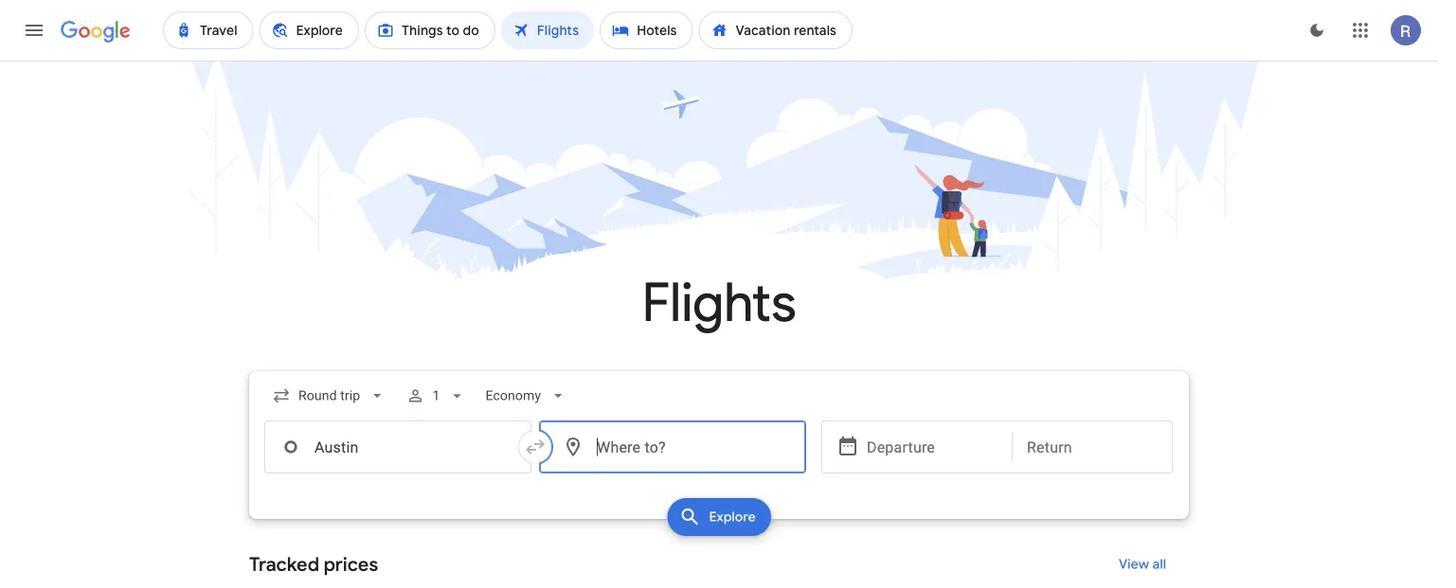 Task type: locate. For each thing, give the bounding box(es) containing it.
None field
[[264, 379, 394, 413], [478, 379, 575, 413], [264, 379, 394, 413], [478, 379, 575, 413]]

flights
[[642, 270, 796, 337]]

view all
[[1119, 556, 1166, 573]]

prices
[[324, 552, 378, 576]]

explore button
[[667, 498, 771, 536]]

main menu image
[[23, 19, 45, 42]]

tracked
[[249, 552, 319, 576]]

None text field
[[264, 421, 531, 474]]

1
[[432, 388, 440, 404]]

all
[[1152, 556, 1166, 573]]

1 button
[[398, 373, 474, 419]]



Task type: vqa. For each thing, say whether or not it's contained in the screenshot.
'Search By Image'
no



Task type: describe. For each thing, give the bounding box(es) containing it.
Return text field
[[1027, 422, 1158, 473]]

explore
[[709, 509, 756, 526]]

none text field inside flight search field
[[264, 421, 531, 474]]

tracked prices
[[249, 552, 378, 576]]

Departure text field
[[867, 422, 998, 473]]

Where to? text field
[[539, 421, 806, 474]]

change appearance image
[[1294, 8, 1339, 53]]

Flight search field
[[234, 371, 1204, 542]]

view
[[1119, 556, 1149, 573]]



